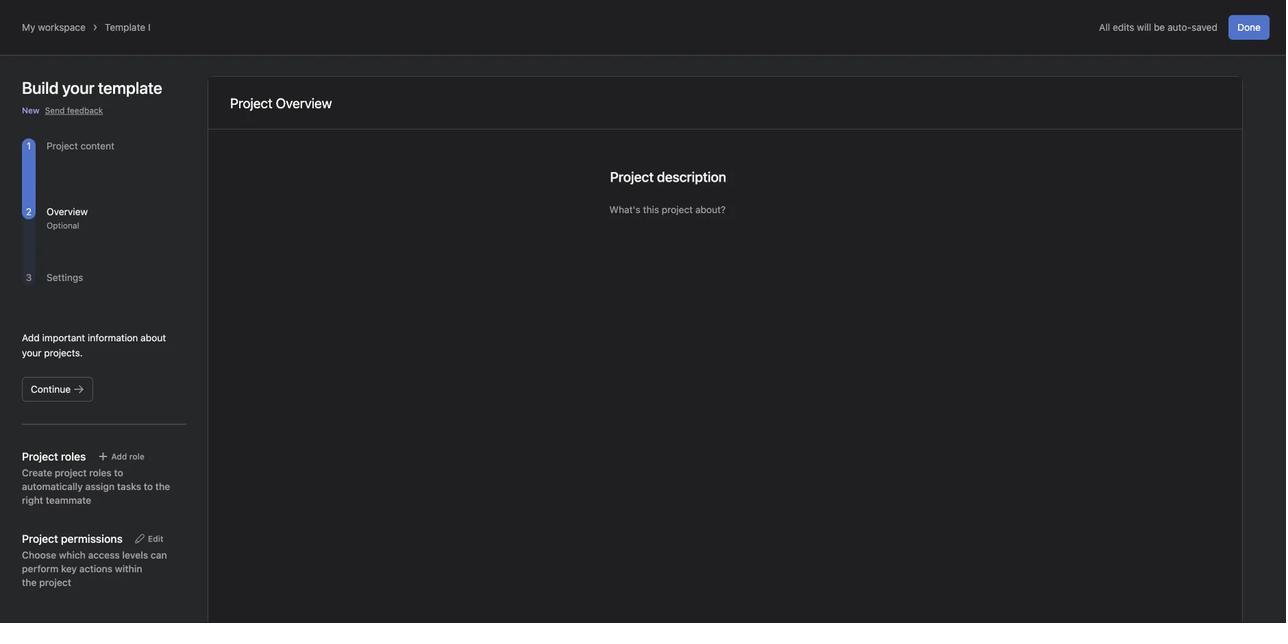 Task type: locate. For each thing, give the bounding box(es) containing it.
content
[[81, 140, 114, 152]]

build your template
[[22, 78, 162, 97]]

within
[[115, 563, 142, 575]]

continue button
[[22, 377, 93, 402]]

create project roles to automatically assign tasks to the right teammate
[[22, 467, 170, 506]]

0 vertical spatial add
[[22, 332, 40, 343]]

optional
[[47, 221, 79, 230]]

feedback
[[67, 106, 103, 115]]

overview button
[[47, 206, 88, 217]]

to
[[114, 467, 123, 479], [144, 481, 153, 492]]

add up your
[[22, 332, 40, 343]]

automatically
[[22, 481, 83, 492]]

to down add role button
[[114, 467, 123, 479]]

roles
[[89, 467, 112, 479]]

tasks
[[117, 481, 141, 492]]

1 horizontal spatial to
[[144, 481, 153, 492]]

add inside button
[[111, 452, 127, 461]]

edits
[[1113, 22, 1135, 33]]

add left role
[[111, 452, 127, 461]]

add inside add important information about your projects.
[[22, 332, 40, 343]]

add important information about your projects.
[[22, 332, 166, 359]]

the project
[[22, 577, 71, 588]]

my workspace link
[[22, 22, 86, 33]]

project roles
[[22, 450, 86, 463]]

your
[[22, 347, 41, 359]]

perform
[[22, 563, 59, 575]]

add
[[22, 332, 40, 343], [111, 452, 127, 461]]

done
[[1238, 22, 1261, 33]]

1
[[27, 140, 31, 152]]

edit button
[[128, 529, 170, 548]]

overview optional
[[47, 206, 88, 230]]

project overview
[[230, 95, 332, 111]]

all edits will be auto-saved
[[1100, 22, 1218, 33]]

add for add important information about your projects.
[[22, 332, 40, 343]]

project content
[[47, 140, 114, 152]]

1 vertical spatial add
[[111, 452, 127, 461]]

choose which access levels can perform key actions within the project
[[22, 549, 167, 588]]

my workspace
[[22, 22, 86, 33]]

0 vertical spatial to
[[114, 467, 123, 479]]

1 horizontal spatial add
[[111, 452, 127, 461]]

0 horizontal spatial add
[[22, 332, 40, 343]]

Project description title text field
[[602, 162, 730, 191]]

continue
[[31, 384, 71, 395]]

information
[[88, 332, 138, 343]]

1 vertical spatial to
[[144, 481, 153, 492]]

to left the on the bottom
[[144, 481, 153, 492]]

create
[[22, 467, 52, 479]]



Task type: vqa. For each thing, say whether or not it's contained in the screenshot.
project overview
yes



Task type: describe. For each thing, give the bounding box(es) containing it.
can
[[151, 549, 167, 561]]

key
[[61, 563, 77, 575]]

your template
[[62, 78, 162, 97]]

settings button
[[47, 272, 83, 283]]

project permissions
[[22, 532, 123, 545]]

add role
[[111, 452, 145, 461]]

2
[[26, 206, 32, 217]]

send
[[45, 106, 65, 115]]

about
[[141, 332, 166, 343]]

all
[[1100, 22, 1111, 33]]

will
[[1138, 22, 1152, 33]]

3
[[26, 272, 32, 283]]

overview
[[47, 206, 88, 217]]

projects.
[[44, 347, 83, 359]]

my
[[22, 22, 35, 33]]

template i
[[105, 22, 151, 33]]

0 horizontal spatial to
[[114, 467, 123, 479]]

new send feedback
[[22, 106, 103, 115]]

build
[[22, 78, 59, 97]]

actions
[[79, 563, 112, 575]]

important
[[42, 332, 85, 343]]

settings
[[47, 272, 83, 283]]

which
[[59, 549, 86, 561]]

right teammate
[[22, 495, 91, 506]]

new
[[22, 106, 39, 115]]

i
[[148, 22, 151, 33]]

assign
[[85, 481, 115, 492]]

levels
[[122, 549, 148, 561]]

template
[[105, 22, 145, 33]]

workspace
[[38, 22, 86, 33]]

access
[[88, 549, 120, 561]]

project
[[47, 140, 78, 152]]

done button
[[1229, 15, 1270, 40]]

edit
[[148, 534, 163, 544]]

auto-
[[1168, 22, 1192, 33]]

send feedback link
[[45, 104, 103, 117]]

be
[[1154, 22, 1166, 33]]

the
[[155, 481, 170, 492]]

add role button
[[91, 447, 151, 466]]

choose
[[22, 549, 56, 561]]

1 2 3
[[26, 140, 32, 283]]

project
[[55, 467, 87, 479]]

project content button
[[47, 140, 114, 152]]

add for add role
[[111, 452, 127, 461]]

role
[[129, 452, 145, 461]]

saved
[[1192, 22, 1218, 33]]



